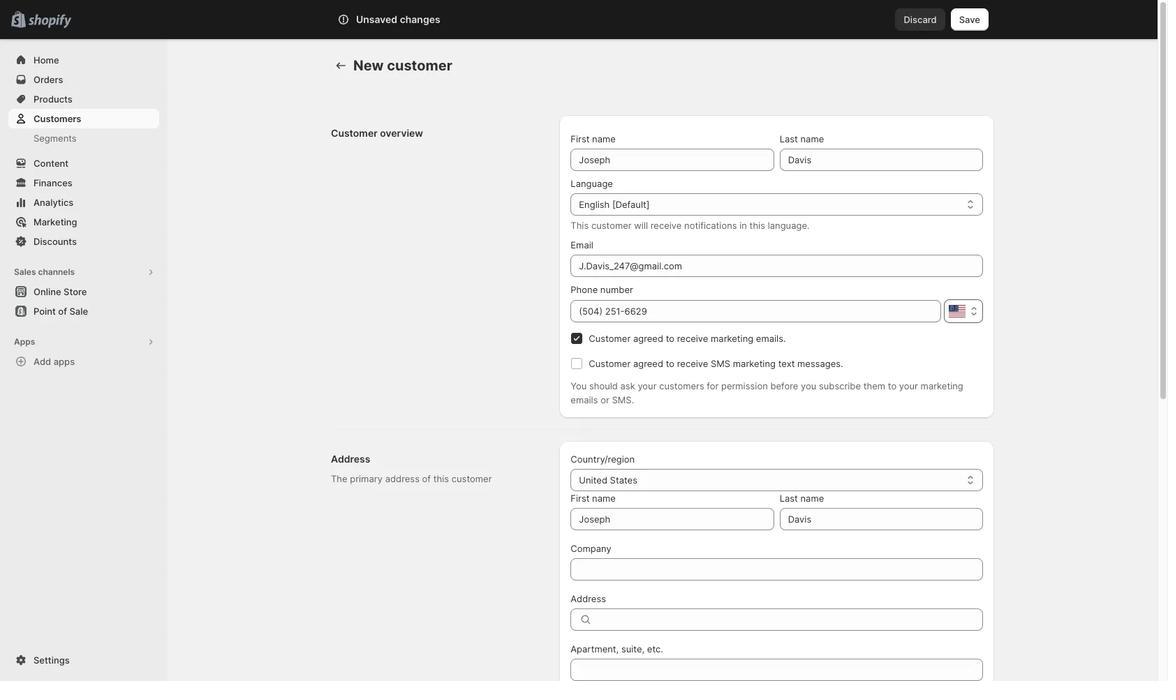 Task type: vqa. For each thing, say whether or not it's contained in the screenshot.
customer
yes



Task type: describe. For each thing, give the bounding box(es) containing it.
you
[[571, 381, 587, 392]]

customer agreed to receive sms marketing text messages.
[[589, 358, 843, 369]]

1 vertical spatial of
[[422, 473, 431, 485]]

content link
[[8, 154, 159, 173]]

point of sale link
[[8, 302, 159, 321]]

messages.
[[798, 358, 843, 369]]

add apps
[[34, 356, 75, 367]]

in
[[740, 220, 747, 231]]

customers link
[[8, 109, 159, 128]]

the
[[331, 473, 348, 485]]

suite,
[[621, 644, 645, 655]]

discard button
[[896, 8, 945, 31]]

Apartment, suite, etc. text field
[[571, 659, 983, 682]]

overview
[[380, 127, 423, 139]]

should
[[589, 381, 618, 392]]

online store link
[[8, 282, 159, 302]]

company
[[571, 543, 612, 554]]

first name for company
[[571, 493, 616, 504]]

finances link
[[8, 173, 159, 193]]

name for phone number last name text field
[[801, 133, 824, 145]]

products
[[34, 94, 72, 105]]

online store
[[34, 286, 87, 297]]

to for marketing
[[666, 333, 675, 344]]

last name for company
[[780, 493, 824, 504]]

shopify image
[[28, 14, 71, 28]]

Email email field
[[571, 255, 983, 277]]

customer for customer agreed to receive marketing emails.
[[589, 333, 631, 344]]

add
[[34, 356, 51, 367]]

1 your from the left
[[638, 381, 657, 392]]

customer agreed to receive marketing emails.
[[589, 333, 786, 344]]

changes
[[400, 13, 440, 25]]

unsaved
[[356, 13, 397, 25]]

apps
[[14, 337, 35, 347]]

customers
[[34, 113, 81, 124]]

new
[[353, 57, 384, 74]]

receive for sms
[[677, 358, 708, 369]]

discounts link
[[8, 232, 159, 251]]

2 your from the left
[[899, 381, 918, 392]]

agreed for customer agreed to receive sms marketing text messages.
[[633, 358, 663, 369]]

subscribe
[[819, 381, 861, 392]]

add apps button
[[8, 352, 159, 372]]

states
[[610, 475, 638, 486]]

sms.
[[612, 395, 634, 406]]

united states
[[579, 475, 638, 486]]

will
[[634, 220, 648, 231]]

search
[[399, 14, 429, 25]]

address
[[385, 473, 420, 485]]

to inside you should ask your customers for permission before you subscribe them to your marketing emails or sms.
[[888, 381, 897, 392]]

last for company
[[780, 493, 798, 504]]

number
[[600, 284, 633, 295]]

First name text field
[[571, 508, 774, 531]]

last name text field for apartment, suite, etc.
[[780, 508, 983, 531]]

permission
[[721, 381, 768, 392]]

sms
[[711, 358, 731, 369]]

name for first name text field
[[592, 493, 616, 504]]

content
[[34, 158, 69, 169]]

first name for language
[[571, 133, 616, 145]]

products link
[[8, 89, 159, 109]]

1 vertical spatial address
[[571, 594, 606, 605]]

point of sale button
[[0, 302, 168, 321]]

sale
[[69, 306, 88, 317]]

receive for marketing
[[677, 333, 708, 344]]

2 vertical spatial customer
[[452, 473, 492, 485]]

language.
[[768, 220, 810, 231]]

sales
[[14, 267, 36, 277]]

analytics
[[34, 197, 74, 208]]

store
[[64, 286, 87, 297]]

orders
[[34, 74, 63, 85]]

etc.
[[647, 644, 663, 655]]

apps button
[[8, 332, 159, 352]]

1 vertical spatial marketing
[[733, 358, 776, 369]]

discounts
[[34, 236, 77, 247]]

analytics link
[[8, 193, 159, 212]]

them
[[864, 381, 886, 392]]

email
[[571, 240, 594, 251]]

0 vertical spatial marketing
[[711, 333, 754, 344]]

english
[[579, 199, 610, 210]]

phone number
[[571, 284, 633, 295]]

marketing inside you should ask your customers for permission before you subscribe them to your marketing emails or sms.
[[921, 381, 964, 392]]

united
[[579, 475, 608, 486]]



Task type: locate. For each thing, give the bounding box(es) containing it.
last name text field for phone number
[[780, 149, 983, 171]]

first name down 'united'
[[571, 493, 616, 504]]

sales channels
[[14, 267, 75, 277]]

0 horizontal spatial your
[[638, 381, 657, 392]]

1 horizontal spatial address
[[571, 594, 606, 605]]

first for language
[[571, 133, 590, 145]]

customer right address
[[452, 473, 492, 485]]

2 last from the top
[[780, 493, 798, 504]]

channels
[[38, 267, 75, 277]]

sales channels button
[[8, 263, 159, 282]]

your
[[638, 381, 657, 392], [899, 381, 918, 392]]

2 first from the top
[[571, 493, 590, 504]]

1 vertical spatial customer
[[589, 333, 631, 344]]

0 vertical spatial to
[[666, 333, 675, 344]]

Last name text field
[[780, 149, 983, 171], [780, 508, 983, 531]]

name for last name text field related to apartment, suite, etc.
[[801, 493, 824, 504]]

online
[[34, 286, 61, 297]]

0 vertical spatial last name text field
[[780, 149, 983, 171]]

finances
[[34, 177, 72, 189]]

1 vertical spatial last
[[780, 493, 798, 504]]

customer overview
[[331, 127, 423, 139]]

first name up language
[[571, 133, 616, 145]]

customer for this
[[591, 220, 632, 231]]

your right them
[[899, 381, 918, 392]]

2 vertical spatial to
[[888, 381, 897, 392]]

customers
[[659, 381, 704, 392]]

emails.
[[756, 333, 786, 344]]

Address text field
[[599, 609, 983, 631]]

1 horizontal spatial this
[[750, 220, 765, 231]]

point of sale
[[34, 306, 88, 317]]

receive for notifications
[[651, 220, 682, 231]]

segments link
[[8, 128, 159, 148]]

search button
[[376, 8, 781, 31]]

text
[[778, 358, 795, 369]]

segments
[[34, 133, 77, 144]]

2 vertical spatial marketing
[[921, 381, 964, 392]]

point
[[34, 306, 56, 317]]

0 vertical spatial this
[[750, 220, 765, 231]]

address down company
[[571, 594, 606, 605]]

customer
[[331, 127, 378, 139], [589, 333, 631, 344], [589, 358, 631, 369]]

united states (+1) image
[[949, 305, 966, 318]]

0 horizontal spatial address
[[331, 453, 370, 465]]

apartment,
[[571, 644, 619, 655]]

address
[[331, 453, 370, 465], [571, 594, 606, 605]]

name for first name text box
[[592, 133, 616, 145]]

0 vertical spatial first name
[[571, 133, 616, 145]]

online store button
[[0, 282, 168, 302]]

address up "the"
[[331, 453, 370, 465]]

receive up customer agreed to receive sms marketing text messages.
[[677, 333, 708, 344]]

or
[[601, 395, 609, 406]]

you should ask your customers for permission before you subscribe them to your marketing emails or sms.
[[571, 381, 964, 406]]

1 vertical spatial first
[[571, 493, 590, 504]]

1 horizontal spatial of
[[422, 473, 431, 485]]

first for company
[[571, 493, 590, 504]]

1 vertical spatial agreed
[[633, 358, 663, 369]]

phone
[[571, 284, 598, 295]]

home link
[[8, 50, 159, 70]]

receive right will
[[651, 220, 682, 231]]

agreed for customer agreed to receive marketing emails.
[[633, 333, 663, 344]]

last name
[[780, 133, 824, 145], [780, 493, 824, 504]]

1 horizontal spatial your
[[899, 381, 918, 392]]

notifications
[[684, 220, 737, 231]]

1 vertical spatial first name
[[571, 493, 616, 504]]

1 agreed from the top
[[633, 333, 663, 344]]

0 horizontal spatial of
[[58, 306, 67, 317]]

primary
[[350, 473, 383, 485]]

2 vertical spatial receive
[[677, 358, 708, 369]]

0 vertical spatial agreed
[[633, 333, 663, 344]]

0 vertical spatial last
[[780, 133, 798, 145]]

0 vertical spatial customer
[[387, 57, 452, 74]]

settings
[[34, 655, 70, 666]]

marketing
[[34, 216, 77, 228]]

of left sale
[[58, 306, 67, 317]]

1 last name text field from the top
[[780, 149, 983, 171]]

2 vertical spatial customer
[[589, 358, 631, 369]]

marketing link
[[8, 212, 159, 232]]

new customer
[[353, 57, 452, 74]]

Phone number text field
[[571, 300, 941, 323]]

of inside button
[[58, 306, 67, 317]]

1 vertical spatial customer
[[591, 220, 632, 231]]

0 vertical spatial address
[[331, 453, 370, 465]]

customer for customer overview
[[331, 127, 378, 139]]

marketing up permission
[[733, 358, 776, 369]]

receive up customers
[[677, 358, 708, 369]]

this right in
[[750, 220, 765, 231]]

country/region
[[571, 454, 635, 465]]

emails
[[571, 395, 598, 406]]

the primary address of this customer
[[331, 473, 492, 485]]

this
[[750, 220, 765, 231], [433, 473, 449, 485]]

2 last name from the top
[[780, 493, 824, 504]]

2 last name text field from the top
[[780, 508, 983, 531]]

customer down search
[[387, 57, 452, 74]]

first up language
[[571, 133, 590, 145]]

to
[[666, 333, 675, 344], [666, 358, 675, 369], [888, 381, 897, 392]]

1 last from the top
[[780, 133, 798, 145]]

0 vertical spatial receive
[[651, 220, 682, 231]]

1 first from the top
[[571, 133, 590, 145]]

discard
[[904, 14, 937, 25]]

1 first name from the top
[[571, 133, 616, 145]]

name
[[592, 133, 616, 145], [801, 133, 824, 145], [592, 493, 616, 504], [801, 493, 824, 504]]

First name text field
[[571, 149, 774, 171]]

language
[[571, 178, 613, 189]]

marketing right them
[[921, 381, 964, 392]]

2 first name from the top
[[571, 493, 616, 504]]

to for sms
[[666, 358, 675, 369]]

Company text field
[[571, 559, 983, 581]]

unsaved changes
[[356, 13, 440, 25]]

apartment, suite, etc.
[[571, 644, 663, 655]]

your right ask
[[638, 381, 657, 392]]

english [default]
[[579, 199, 650, 210]]

2 agreed from the top
[[633, 358, 663, 369]]

marketing up sms
[[711, 333, 754, 344]]

orders link
[[8, 70, 159, 89]]

home
[[34, 54, 59, 66]]

before
[[771, 381, 798, 392]]

1 vertical spatial to
[[666, 358, 675, 369]]

marketing
[[711, 333, 754, 344], [733, 358, 776, 369], [921, 381, 964, 392]]

last
[[780, 133, 798, 145], [780, 493, 798, 504]]

receive
[[651, 220, 682, 231], [677, 333, 708, 344], [677, 358, 708, 369]]

0 vertical spatial last name
[[780, 133, 824, 145]]

of right address
[[422, 473, 431, 485]]

[default]
[[612, 199, 650, 210]]

0 vertical spatial first
[[571, 133, 590, 145]]

0 vertical spatial customer
[[331, 127, 378, 139]]

save button
[[951, 8, 989, 31]]

you
[[801, 381, 817, 392]]

last name for language
[[780, 133, 824, 145]]

0 vertical spatial of
[[58, 306, 67, 317]]

agreed
[[633, 333, 663, 344], [633, 358, 663, 369]]

save
[[959, 14, 980, 25]]

apps
[[54, 356, 75, 367]]

1 vertical spatial this
[[433, 473, 449, 485]]

for
[[707, 381, 719, 392]]

last for language
[[780, 133, 798, 145]]

1 vertical spatial last name text field
[[780, 508, 983, 531]]

first down 'united'
[[571, 493, 590, 504]]

customer for new
[[387, 57, 452, 74]]

1 last name from the top
[[780, 133, 824, 145]]

this
[[571, 220, 589, 231]]

this customer will receive notifications in this language.
[[571, 220, 810, 231]]

customer down english [default]
[[591, 220, 632, 231]]

1 vertical spatial receive
[[677, 333, 708, 344]]

first
[[571, 133, 590, 145], [571, 493, 590, 504]]

0 horizontal spatial this
[[433, 473, 449, 485]]

ask
[[621, 381, 635, 392]]

this right address
[[433, 473, 449, 485]]

1 vertical spatial last name
[[780, 493, 824, 504]]

customer for customer agreed to receive sms marketing text messages.
[[589, 358, 631, 369]]

settings link
[[8, 651, 159, 670]]



